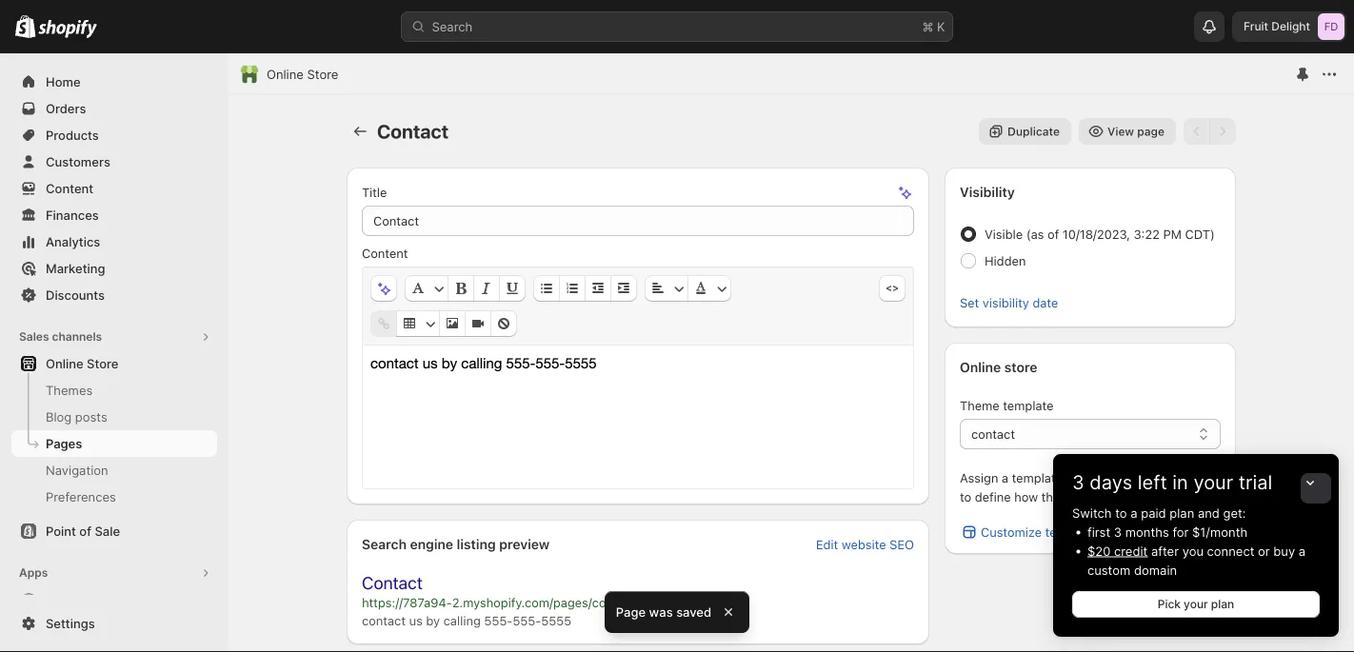 Task type: describe. For each thing, give the bounding box(es) containing it.
1 vertical spatial store
[[87, 356, 119, 371]]

of
[[79, 524, 91, 539]]

in
[[1173, 471, 1189, 494]]

marketing
[[46, 261, 105, 276]]

for
[[1173, 525, 1189, 540]]

1 vertical spatial online
[[46, 356, 83, 371]]

products link
[[11, 122, 217, 149]]

point of sale link
[[11, 518, 217, 545]]

1 vertical spatial online store link
[[11, 351, 217, 377]]

after
[[1152, 544, 1179, 559]]

themes
[[46, 383, 93, 398]]

3 inside 'dropdown button'
[[1073, 471, 1085, 494]]

customers
[[46, 154, 110, 169]]

left
[[1138, 471, 1168, 494]]

orders
[[46, 101, 86, 116]]

settings
[[46, 616, 95, 631]]

⌘ k
[[923, 19, 946, 34]]

online store image
[[240, 65, 259, 84]]

$20 credit
[[1088, 544, 1148, 559]]

apps
[[19, 566, 48, 580]]

0 vertical spatial online
[[267, 67, 304, 81]]

0 horizontal spatial a
[[1131, 506, 1138, 521]]

months
[[1126, 525, 1170, 540]]

3 days left in your trial button
[[1054, 454, 1340, 494]]

domain
[[1135, 563, 1178, 578]]

page was saved
[[616, 605, 712, 620]]

first
[[1088, 525, 1111, 540]]

after you connect or buy a custom domain
[[1088, 544, 1306, 578]]

pick your plan
[[1158, 598, 1235, 612]]

saved
[[677, 605, 712, 620]]

home link
[[11, 69, 217, 95]]

0 horizontal spatial online store
[[46, 356, 119, 371]]

content
[[46, 181, 94, 196]]

paid
[[1142, 506, 1167, 521]]

switch
[[1073, 506, 1112, 521]]

1 horizontal spatial plan
[[1212, 598, 1235, 612]]

$20 credit link
[[1088, 544, 1148, 559]]

fruit delight image
[[1319, 13, 1345, 40]]

3 days left in your trial
[[1073, 471, 1273, 494]]

pages
[[46, 436, 82, 451]]

⌘
[[923, 19, 934, 34]]

trial
[[1239, 471, 1273, 494]]

analytics
[[46, 234, 100, 249]]

or
[[1259, 544, 1271, 559]]

0 horizontal spatial plan
[[1170, 506, 1195, 521]]

discounts link
[[11, 282, 217, 309]]

switch to a paid plan and get:
[[1073, 506, 1247, 521]]

fruit delight
[[1244, 20, 1311, 33]]

preferences
[[46, 490, 116, 504]]

your inside 'dropdown button'
[[1194, 471, 1234, 494]]

k
[[938, 19, 946, 34]]

1 horizontal spatial online store
[[267, 67, 339, 81]]



Task type: locate. For each thing, give the bounding box(es) containing it.
channels
[[52, 330, 102, 344]]

page
[[616, 605, 646, 620]]

fruit
[[1244, 20, 1269, 33]]

0 vertical spatial a
[[1131, 506, 1138, 521]]

apps button
[[11, 560, 217, 587]]

0 horizontal spatial store
[[87, 356, 119, 371]]

finances
[[46, 208, 99, 222]]

1 vertical spatial your
[[1184, 598, 1209, 612]]

sales channels
[[19, 330, 102, 344]]

1 horizontal spatial online
[[267, 67, 304, 81]]

your up the and
[[1194, 471, 1234, 494]]

$20
[[1088, 544, 1111, 559]]

a right the buy
[[1299, 544, 1306, 559]]

blog
[[46, 410, 72, 424]]

point of sale
[[46, 524, 120, 539]]

marketing link
[[11, 255, 217, 282]]

discounts
[[46, 288, 105, 302]]

sales
[[19, 330, 49, 344]]

your
[[1194, 471, 1234, 494], [1184, 598, 1209, 612]]

delight
[[1272, 20, 1311, 33]]

navigation link
[[11, 457, 217, 484]]

blog posts
[[46, 410, 107, 424]]

sales channels button
[[11, 324, 217, 351]]

online right online store icon
[[267, 67, 304, 81]]

search
[[432, 19, 473, 34]]

pick
[[1158, 598, 1181, 612]]

first 3 months for $1/month
[[1088, 525, 1248, 540]]

shopify image
[[15, 15, 35, 38], [38, 20, 97, 39]]

themes link
[[11, 377, 217, 404]]

pick your plan link
[[1073, 592, 1320, 618]]

point
[[46, 524, 76, 539]]

preferences link
[[11, 484, 217, 511]]

$1/month
[[1193, 525, 1248, 540]]

online store link
[[267, 65, 339, 84], [11, 351, 217, 377]]

get:
[[1224, 506, 1247, 521]]

a
[[1131, 506, 1138, 521], [1299, 544, 1306, 559]]

0 vertical spatial your
[[1194, 471, 1234, 494]]

was
[[649, 605, 673, 620]]

3 right first
[[1115, 525, 1122, 540]]

navigation
[[46, 463, 108, 478]]

finances link
[[11, 202, 217, 229]]

customers link
[[11, 149, 217, 175]]

store
[[307, 67, 339, 81], [87, 356, 119, 371]]

store right online store icon
[[307, 67, 339, 81]]

and
[[1198, 506, 1220, 521]]

0 vertical spatial plan
[[1170, 506, 1195, 521]]

3
[[1073, 471, 1085, 494], [1115, 525, 1122, 540]]

to
[[1116, 506, 1128, 521]]

0 vertical spatial 3
[[1073, 471, 1085, 494]]

blog posts link
[[11, 404, 217, 431]]

0 horizontal spatial shopify image
[[15, 15, 35, 38]]

0 horizontal spatial online store link
[[11, 351, 217, 377]]

3 left days
[[1073, 471, 1085, 494]]

online store link down channels
[[11, 351, 217, 377]]

1 horizontal spatial a
[[1299, 544, 1306, 559]]

a inside after you connect or buy a custom domain
[[1299, 544, 1306, 559]]

store down sales channels button
[[87, 356, 119, 371]]

online down sales channels
[[46, 356, 83, 371]]

0 horizontal spatial online
[[46, 356, 83, 371]]

1 vertical spatial plan
[[1212, 598, 1235, 612]]

online store right online store icon
[[267, 67, 339, 81]]

1 vertical spatial a
[[1299, 544, 1306, 559]]

settings link
[[11, 611, 217, 637]]

products
[[46, 128, 99, 142]]

a right to at the bottom right of the page
[[1131, 506, 1138, 521]]

home
[[46, 74, 81, 89]]

pages link
[[11, 431, 217, 457]]

buy
[[1274, 544, 1296, 559]]

online store link right online store icon
[[267, 65, 339, 84]]

online
[[267, 67, 304, 81], [46, 356, 83, 371]]

posts
[[75, 410, 107, 424]]

you
[[1183, 544, 1204, 559]]

0 horizontal spatial 3
[[1073, 471, 1085, 494]]

connect
[[1208, 544, 1255, 559]]

your right pick
[[1184, 598, 1209, 612]]

content link
[[11, 175, 217, 202]]

1 horizontal spatial online store link
[[267, 65, 339, 84]]

point of sale button
[[0, 518, 229, 545]]

0 vertical spatial online store link
[[267, 65, 339, 84]]

1 vertical spatial 3
[[1115, 525, 1122, 540]]

1 horizontal spatial store
[[307, 67, 339, 81]]

sale
[[95, 524, 120, 539]]

0 vertical spatial store
[[307, 67, 339, 81]]

plan
[[1170, 506, 1195, 521], [1212, 598, 1235, 612]]

online store down channels
[[46, 356, 119, 371]]

1 horizontal spatial shopify image
[[38, 20, 97, 39]]

orders link
[[11, 95, 217, 122]]

custom
[[1088, 563, 1131, 578]]

days
[[1090, 471, 1133, 494]]

1 horizontal spatial 3
[[1115, 525, 1122, 540]]

credit
[[1115, 544, 1148, 559]]

3 days left in your trial element
[[1054, 504, 1340, 637]]

plan down after you connect or buy a custom domain
[[1212, 598, 1235, 612]]

online store
[[267, 67, 339, 81], [46, 356, 119, 371]]

0 vertical spatial online store
[[267, 67, 339, 81]]

plan up for
[[1170, 506, 1195, 521]]

analytics link
[[11, 229, 217, 255]]

1 vertical spatial online store
[[46, 356, 119, 371]]



Task type: vqa. For each thing, say whether or not it's contained in the screenshot.
Analytics link
yes



